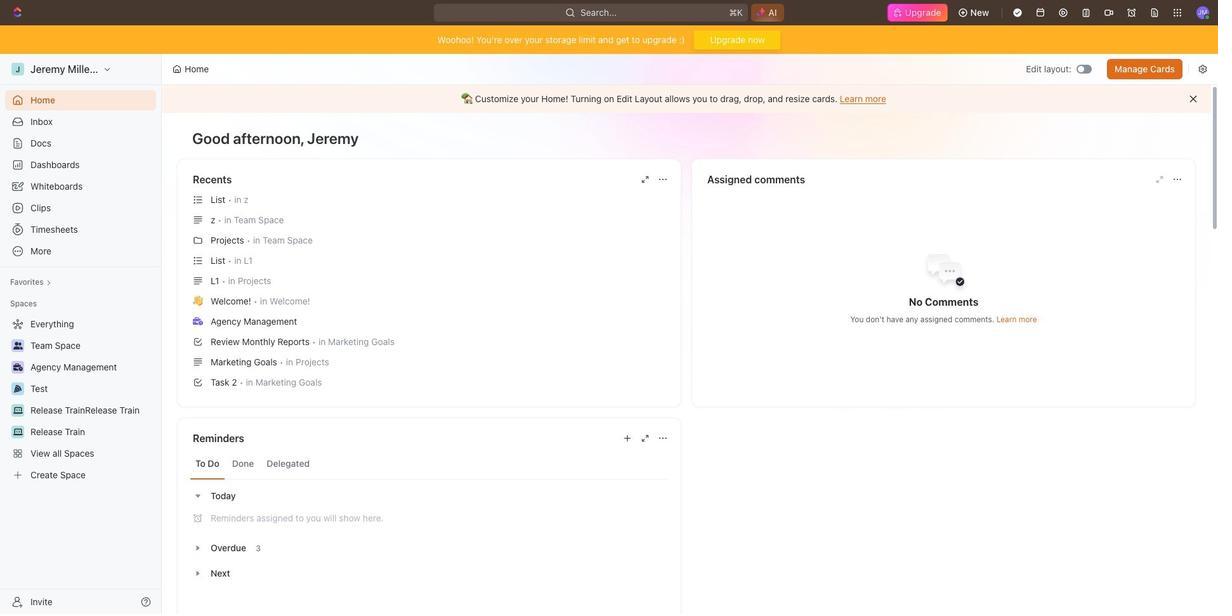 Task type: vqa. For each thing, say whether or not it's contained in the screenshot.
the left and
no



Task type: locate. For each thing, give the bounding box(es) containing it.
alert
[[162, 85, 1212, 113]]

tree inside sidebar "navigation"
[[5, 314, 156, 486]]

1 horizontal spatial business time image
[[193, 317, 203, 325]]

sidebar navigation
[[0, 54, 164, 614]]

0 horizontal spatial business time image
[[13, 364, 23, 371]]

tab list
[[190, 449, 668, 480]]

laptop code image
[[13, 407, 23, 414], [13, 428, 23, 436]]

business time image
[[193, 317, 203, 325], [13, 364, 23, 371]]

0 vertical spatial business time image
[[193, 317, 203, 325]]

1 vertical spatial laptop code image
[[13, 428, 23, 436]]

0 vertical spatial laptop code image
[[13, 407, 23, 414]]

jeremy miller's workspace, , element
[[11, 63, 24, 76]]

1 vertical spatial business time image
[[13, 364, 23, 371]]

tree
[[5, 314, 156, 486]]

user group image
[[13, 342, 23, 350]]

business time image inside sidebar "navigation"
[[13, 364, 23, 371]]



Task type: describe. For each thing, give the bounding box(es) containing it.
pizza slice image
[[14, 385, 22, 393]]

1 laptop code image from the top
[[13, 407, 23, 414]]

2 laptop code image from the top
[[13, 428, 23, 436]]



